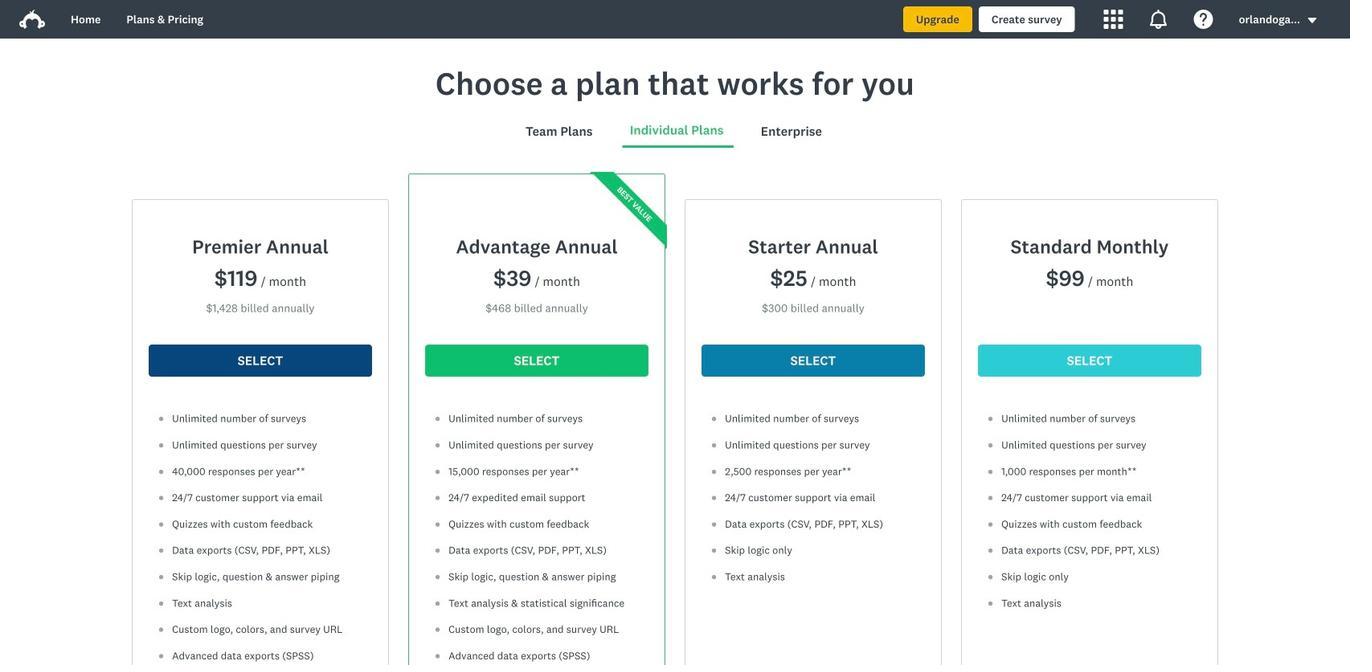 Task type: describe. For each thing, give the bounding box(es) containing it.
2 brand logo image from the top
[[19, 10, 45, 29]]

1 brand logo image from the top
[[19, 6, 45, 32]]



Task type: vqa. For each thing, say whether or not it's contained in the screenshot.
the right the 'Products Icon'
no



Task type: locate. For each thing, give the bounding box(es) containing it.
help icon image
[[1195, 10, 1214, 29]]

brand logo image
[[19, 6, 45, 32], [19, 10, 45, 29]]

products icon image
[[1105, 10, 1124, 29], [1105, 10, 1124, 29]]

dropdown arrow icon image
[[1308, 15, 1319, 26], [1309, 18, 1317, 23]]

notification center icon image
[[1150, 10, 1169, 29]]



